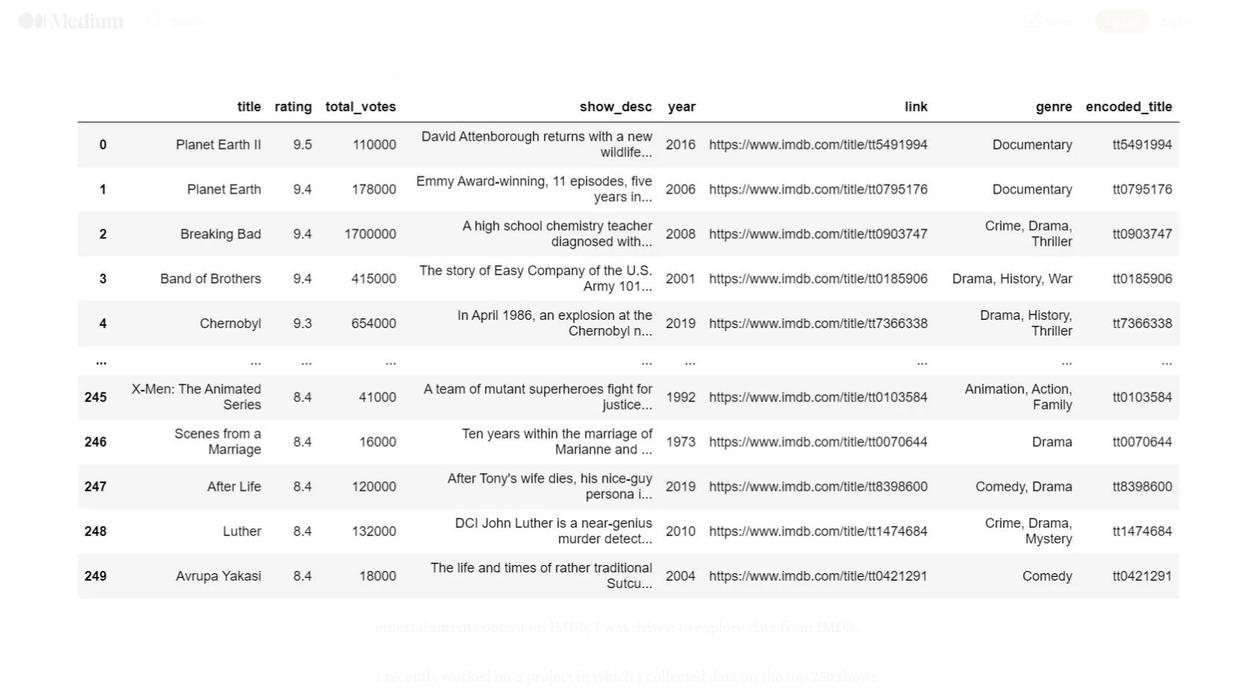Task type: vqa. For each thing, say whether or not it's contained in the screenshot.
"Medium" associated with Information about Medium membership
no



Task type: locate. For each thing, give the bounding box(es) containing it.
1 horizontal spatial top
[[787, 669, 808, 688]]

different up the home
[[514, 379, 572, 398]]

different
[[514, 379, 572, 398], [778, 524, 837, 543], [535, 572, 593, 591]]

shows inside due to imdb being widely recognized as a great database for different entertainment content, data scientists have sought to collect data from imdb in order to analyze how different movies or tv shows perform. after seeing the opportunity to extract information from the rich database of entertainment content on imdb, i was driven to explore data from imdb.
[[687, 572, 728, 591]]

to inside i recently worked on a project in which i collected data on the top 250 shows on imdb as well as their episodes in order to explore how these show
[[657, 693, 670, 693]]

different inside imdb (internet movie database) is the biggest entertainment database in the world. it has data on different entertainment content such as movies, tv shows, video games, home videos et al. whenever, people feel the need to provide their opinion about a movie's or tv show's performance, they go on imdb to rate movies and tv shows. hence, it has become a forum for people to know about how their favorite movie or tv show performs.
[[514, 379, 572, 398]]

people
[[712, 403, 756, 422], [837, 451, 882, 470]]

soup
[[490, 184, 528, 205]]

imdb inside "how to collect data from imdb & explore it"
[[723, 99, 799, 139]]

data inside "how to collect data from imdb & explore it"
[[580, 99, 644, 139]]

1 vertical spatial 250
[[812, 669, 834, 688]]

1 horizontal spatial order
[[617, 693, 653, 693]]

to left the know
[[376, 475, 389, 494]]

to right driven
[[679, 620, 692, 638]]

i left was
[[595, 620, 601, 638]]

sought
[[665, 548, 709, 567]]

database inside imdb (internet movie database) is the biggest entertainment database in the world. it has data on different entertainment content such as movies, tv shows, video games, home videos et al. whenever, people feel the need to provide their opinion about a movie's or tv show's performance, they go on imdb to rate movies and tv shows. hence, it has become a forum for people to know about how their favorite movie or tv show performs.
[[782, 355, 841, 374]]

opportunity
[[400, 596, 480, 615]]

1 vertical spatial about
[[432, 475, 470, 494]]

entertainment
[[683, 355, 779, 374], [576, 379, 672, 398], [376, 548, 472, 567], [376, 620, 472, 638]]

0 vertical spatial has
[[435, 379, 458, 398]]

on
[[638, 184, 656, 205], [822, 184, 841, 205], [493, 379, 511, 398], [858, 427, 875, 446], [529, 620, 546, 638], [495, 669, 512, 688], [741, 669, 759, 688], [376, 693, 393, 693]]

1 vertical spatial how
[[503, 572, 531, 591]]

0 horizontal spatial it
[[487, 138, 506, 178]]

1 horizontal spatial sign
[[1163, 14, 1183, 28]]

collect
[[480, 99, 574, 139], [729, 548, 773, 567]]

· left 6
[[559, 245, 562, 258]]

sign left up
[[1106, 14, 1127, 28]]

movies down opinion
[[463, 451, 511, 470]]

1 vertical spatial movies
[[596, 572, 644, 591]]

· left the feb
[[623, 245, 625, 258]]

dialog
[[0, 0, 1260, 693]]

2 vertical spatial how
[[727, 693, 755, 693]]

order down which
[[617, 693, 653, 693]]

1 horizontal spatial collect
[[729, 548, 773, 567]]

database up the movies,
[[782, 355, 841, 374]]

0 horizontal spatial content
[[475, 620, 526, 638]]

order inside due to imdb being widely recognized as a great database for different entertainment content, data scientists have sought to collect data from imdb in order to analyze how different movies or tv shows perform. after seeing the opportunity to extract information from the rich database of entertainment content on imdb, i was driven to explore data from imdb.
[[392, 572, 429, 591]]

0 horizontal spatial shows
[[687, 572, 728, 591]]

for down the they
[[814, 451, 834, 470]]

analyze
[[449, 572, 499, 591]]

2 horizontal spatial shows
[[838, 669, 879, 688]]

250
[[715, 184, 744, 205], [812, 669, 834, 688]]

sign inside button
[[1106, 14, 1127, 28]]

movie
[[480, 355, 521, 374]]

0 horizontal spatial sign
[[1106, 14, 1127, 28]]

order for analyze
[[392, 572, 429, 591]]

0 horizontal spatial for
[[755, 524, 775, 543]]

culture
[[519, 245, 553, 258]]

250 inside i recently worked on a project in which i collected data on the top 250 shows on imdb as well as their episodes in order to explore how these show
[[812, 669, 834, 688]]

tv
[[748, 184, 769, 205], [836, 379, 855, 398], [643, 427, 662, 446], [542, 451, 561, 470], [657, 475, 676, 494], [665, 572, 683, 591]]

order up opportunity
[[392, 572, 429, 591]]

2 vertical spatial or
[[647, 572, 662, 591]]

1 horizontal spatial how
[[503, 572, 531, 591]]

content inside due to imdb being widely recognized as a great database for different entertainment content, data scientists have sought to collect data from imdb in order to analyze how different movies or tv shows perform. after seeing the opportunity to extract information from the rich database of entertainment content on imdb, i was driven to explore data from imdb.
[[475, 620, 526, 638]]

different up information
[[535, 572, 593, 591]]

or down have
[[647, 572, 662, 591]]

as inside imdb (internet movie database) is the biggest entertainment database in the world. it has data on different entertainment content such as movies, tv shows, video games, home videos et al. whenever, people feel the need to provide their opinion about a movie's or tv show's performance, they go on imdb to rate movies and tv shows. hence, it has become a forum for people to know about how their favorite movie or tv show performs.
[[764, 379, 778, 398]]

it inside imdb (internet movie database) is the biggest entertainment database in the world. it has data on different entertainment content such as movies, tv shows, video games, home videos et al. whenever, people feel the need to provide their opinion about a movie's or tv show's performance, they go on imdb to rate movies and tv shows. hence, it has become a forum for people to know about how their favorite movie or tv show performs.
[[663, 451, 672, 470]]

content up whenever,
[[675, 379, 726, 398]]

shows
[[772, 184, 819, 205], [687, 572, 728, 591], [838, 669, 879, 688]]

how inside imdb (internet movie database) is the biggest entertainment database in the world. it has data on different entertainment content such as movies, tv shows, video games, home videos et al. whenever, people feel the need to provide their opinion about a movie's or tv show's performance, they go on imdb to rate movies and tv shows. hence, it has become a forum for people to know about how their favorite movie or tv show performs.
[[473, 475, 502, 494]]

in up episodes
[[577, 669, 590, 688]]

or
[[626, 427, 640, 446], [640, 475, 654, 494], [647, 572, 662, 591]]

0 vertical spatial it
[[487, 138, 506, 178]]

tv inside due to imdb being widely recognized as a great database for different entertainment content, data scientists have sought to collect data from imdb in order to analyze how different movies or tv shows perform. after seeing the opportunity to extract information from the rich database of entertainment content on imdb, i was driven to explore data from imdb.
[[665, 572, 683, 591]]

·
[[526, 227, 528, 240], [559, 245, 562, 258], [623, 245, 625, 258]]

published
[[432, 245, 479, 258]]

2 horizontal spatial how
[[727, 693, 755, 693]]

1 vertical spatial it
[[663, 451, 672, 470]]

2 vertical spatial explore
[[673, 693, 723, 693]]

i right which
[[638, 669, 643, 688]]

0 vertical spatial 250
[[715, 184, 744, 205]]

0 horizontal spatial ·
[[526, 227, 528, 240]]

people down such
[[712, 403, 756, 422]]

collect inside due to imdb being widely recognized as a great database for different entertainment content, data scientists have sought to collect data from imdb in order to analyze how different movies or tv shows perform. after seeing the opportunity to extract information from the rich database of entertainment content on imdb, i was driven to explore data from imdb.
[[729, 548, 773, 567]]

0 horizontal spatial movies
[[463, 451, 511, 470]]

1 vertical spatial collect
[[729, 548, 773, 567]]

these
[[759, 693, 794, 693]]

0 vertical spatial how
[[473, 475, 502, 494]]

movie's
[[573, 427, 622, 446]]

biggest
[[632, 355, 679, 374]]

1 horizontal spatial has
[[676, 451, 699, 470]]

in inside due to imdb being widely recognized as a great database for different entertainment content, data scientists have sought to collect data from imdb in order to analyze how different movies or tv shows perform. after seeing the opportunity to extract information from the rich database of entertainment content on imdb, i was driven to explore data from imdb.
[[376, 572, 389, 591]]

in right up
[[1186, 14, 1194, 28]]

how inside due to imdb being widely recognized as a great database for different entertainment content, data scientists have sought to collect data from imdb in order to analyze how different movies or tv shows perform. after seeing the opportunity to extract information from the rich database of entertainment content on imdb, i was driven to explore data from imdb.
[[503, 572, 531, 591]]

1 vertical spatial top
[[787, 669, 808, 688]]

was
[[604, 620, 629, 638]]

write image
[[1023, 12, 1041, 30]]

top up 2022
[[687, 184, 712, 205]]

i
[[595, 620, 601, 638], [376, 669, 381, 688], [638, 669, 643, 688]]

database up sought
[[693, 524, 752, 543]]

i left recently
[[376, 669, 381, 688]]

min
[[576, 245, 594, 258]]

i inside due to imdb being widely recognized as a great database for different entertainment content, data scientists have sought to collect data from imdb in order to analyze how different movies or tv shows perform. after seeing the opportunity to extract information from the rich database of entertainment content on imdb, i was driven to explore data from imdb.
[[595, 620, 601, 638]]

about down the home
[[521, 427, 558, 446]]

add to list bookmark button image
[[782, 294, 801, 312]]

they
[[806, 427, 835, 446]]

1 horizontal spatial movies
[[596, 572, 644, 591]]

different up after
[[778, 524, 837, 543]]

in inside imdb (internet movie database) is the biggest entertainment database in the world. it has data on different entertainment content such as movies, tv shows, video games, home videos et al. whenever, people feel the need to provide their opinion about a movie's or tv show's performance, they go on imdb to rate movies and tv shows. hence, it has become a forum for people to know about how their favorite movie or tv show performs.
[[844, 355, 858, 374]]

a down videos
[[562, 427, 569, 446]]

has down show's
[[676, 451, 699, 470]]

0 vertical spatial order
[[392, 572, 429, 591]]

2 horizontal spatial i
[[638, 669, 643, 688]]

for up perform.
[[755, 524, 775, 543]]

movies
[[463, 451, 511, 470], [596, 572, 644, 591]]

1 vertical spatial people
[[837, 451, 882, 470]]

1 horizontal spatial people
[[837, 451, 882, 470]]

order inside i recently worked on a project in which i collected data on the top 250 shows on imdb as well as their episodes in order to explore how these show
[[617, 693, 653, 693]]

their down and
[[505, 475, 537, 494]]

mubarak
[[432, 226, 480, 241]]

about down the rate
[[432, 475, 470, 494]]

1 horizontal spatial about
[[521, 427, 558, 446]]

explore inside "how to collect data from imdb & explore it"
[[376, 138, 482, 178]]

0 vertical spatial content
[[675, 379, 726, 398]]

how left the these
[[727, 693, 755, 693]]

go
[[839, 427, 854, 446]]

1 sign from the left
[[1106, 14, 1127, 28]]

to down 'story'
[[445, 99, 474, 139]]

content down extract
[[475, 620, 526, 638]]

al.
[[617, 403, 634, 422]]

how inside i recently worked on a project in which i collected data on the top 250 shows on imdb as well as their episodes in order to explore how these show
[[727, 693, 755, 693]]

1 vertical spatial for
[[755, 524, 775, 543]]

people down 'go'
[[837, 451, 882, 470]]

entertainment down "due"
[[376, 548, 472, 567]]

0 vertical spatial movies
[[463, 451, 511, 470]]

it inside "how to collect data from imdb & explore it"
[[487, 138, 506, 178]]

1 vertical spatial explore
[[696, 620, 745, 638]]

in up need
[[844, 355, 858, 374]]

0 horizontal spatial people
[[712, 403, 756, 422]]

imdb
[[723, 99, 799, 139], [844, 184, 884, 205], [376, 355, 414, 374], [376, 451, 414, 470], [422, 524, 460, 543], [844, 548, 882, 567], [396, 693, 434, 693]]

it down show's
[[663, 451, 672, 470]]

1 horizontal spatial it
[[663, 451, 672, 470]]

their inside i recently worked on a project in which i collected data on the top 250 shows on imdb as well as their episodes in order to explore how these show
[[503, 693, 535, 693]]

their down project
[[503, 693, 535, 693]]

top inside i recently worked on a project in which i collected data on the top 250 shows on imdb as well as their episodes in order to explore how these show
[[787, 669, 808, 688]]

as up have
[[628, 524, 642, 543]]

sign for sign in
[[1163, 14, 1183, 28]]

sign for sign up
[[1106, 14, 1127, 28]]

1 vertical spatial shows
[[687, 572, 728, 591]]

a left great
[[645, 524, 653, 543]]

for
[[814, 451, 834, 470], [755, 524, 775, 543]]

1 horizontal spatial for
[[814, 451, 834, 470]]

entertainment down opportunity
[[376, 620, 472, 638]]

0 vertical spatial for
[[814, 451, 834, 470]]

2 vertical spatial database
[[724, 596, 783, 615]]

explore down collected
[[673, 693, 723, 693]]

1 horizontal spatial 250
[[812, 669, 834, 688]]

movies down scientists
[[596, 572, 644, 591]]

movies,
[[781, 379, 833, 398]]

it up soup
[[487, 138, 506, 178]]

1 vertical spatial content
[[475, 620, 526, 638]]

top
[[687, 184, 712, 205], [787, 669, 808, 688]]

0 vertical spatial collect
[[480, 99, 574, 139]]

8 button
[[403, 296, 408, 309]]

about
[[521, 427, 558, 446], [432, 475, 470, 494]]

0 horizontal spatial order
[[392, 572, 429, 591]]

forum
[[769, 451, 811, 470]]

1 vertical spatial order
[[617, 693, 653, 693]]

rate
[[433, 451, 460, 470]]

1 horizontal spatial ·
[[559, 245, 562, 258]]

to up opportunity
[[433, 572, 446, 591]]

how up extract
[[503, 572, 531, 591]]

2 sign from the left
[[1163, 14, 1183, 28]]

shows inside i recently worked on a project in which i collected data on the top 250 shows on imdb as well as their episodes in order to explore how these show
[[838, 669, 879, 688]]

1 vertical spatial or
[[640, 475, 654, 494]]

to right "due"
[[406, 524, 419, 543]]

sign right up
[[1163, 14, 1183, 28]]

or up hence,
[[626, 427, 640, 446]]

database down perform.
[[724, 596, 783, 615]]

explore up beautiful at the top left of page
[[376, 138, 482, 178]]

their
[[430, 427, 462, 446], [505, 475, 537, 494], [503, 693, 535, 693]]

or down hence,
[[640, 475, 654, 494]]

write
[[1047, 14, 1072, 28]]

for inside due to imdb being widely recognized as a great database for different entertainment content, data scientists have sought to collect data from imdb in order to analyze how different movies or tv shows perform. after seeing the opportunity to extract information from the rich database of entertainment content on imdb, i was driven to explore data from imdb.
[[755, 524, 775, 543]]

rich
[[694, 596, 721, 615]]

gather
[[550, 184, 598, 205]]

explore inside i recently worked on a project in which i collected data on the top 250 shows on imdb as well as their episodes in order to explore how these show
[[673, 693, 723, 693]]

performance,
[[712, 427, 803, 446]]

sign up
[[1106, 14, 1141, 28]]

explore down rich
[[696, 620, 745, 638]]

1 horizontal spatial content
[[675, 379, 726, 398]]

in
[[1186, 14, 1194, 28], [481, 245, 490, 258], [844, 355, 858, 374], [376, 572, 389, 591], [577, 669, 590, 688], [600, 693, 613, 693]]

0 vertical spatial explore
[[376, 138, 482, 178]]

to down collected
[[657, 693, 670, 693]]

(internet
[[417, 355, 477, 374]]

2 vertical spatial their
[[503, 693, 535, 693]]

in down "due"
[[376, 572, 389, 591]]

a left project
[[516, 669, 523, 688]]

top up the these
[[787, 669, 808, 688]]

beautiful
[[422, 184, 487, 205]]

world.
[[376, 379, 418, 398]]

for inside imdb (internet movie database) is the biggest entertainment database in the world. it has data on different entertainment content such as movies, tv shows, video games, home videos et al. whenever, people feel the need to provide their opinion about a movie's or tv show's performance, they go on imdb to rate movies and tv shows. hence, it has become a forum for people to know about how their favorite movie or tv show performs.
[[814, 451, 834, 470]]

collected
[[646, 669, 706, 688]]

0 vertical spatial their
[[430, 427, 462, 446]]

it
[[487, 138, 506, 178], [663, 451, 672, 470]]

sign in link
[[1163, 14, 1194, 28]]

great
[[656, 524, 690, 543]]

et
[[601, 403, 614, 422]]

0 horizontal spatial collect
[[480, 99, 574, 139]]

0 vertical spatial top
[[687, 184, 712, 205]]

as up the feel
[[764, 379, 778, 398]]

· up geek culture link
[[526, 227, 528, 240]]

in left geek
[[481, 245, 490, 258]]

2 vertical spatial shows
[[838, 669, 879, 688]]

to
[[445, 99, 474, 139], [532, 184, 547, 205], [849, 403, 862, 422], [417, 451, 430, 470], [376, 475, 389, 494], [406, 524, 419, 543], [713, 548, 726, 567], [433, 572, 446, 591], [483, 596, 496, 615], [679, 620, 692, 638], [657, 693, 670, 693]]

has right it
[[435, 379, 458, 398]]

content
[[675, 379, 726, 398], [475, 620, 526, 638]]

1 horizontal spatial i
[[595, 620, 601, 638]]

8
[[403, 296, 408, 309]]

to right soup
[[532, 184, 547, 205]]

to right sought
[[713, 548, 726, 567]]

order
[[392, 572, 429, 591], [617, 693, 653, 693]]

0 vertical spatial database
[[782, 355, 841, 374]]

sign in
[[1163, 14, 1194, 28]]

data
[[580, 99, 644, 139], [602, 184, 634, 205], [462, 379, 490, 398], [534, 548, 562, 567], [776, 548, 804, 567], [749, 620, 777, 638], [710, 669, 738, 688]]

a
[[562, 427, 569, 446], [758, 451, 766, 470], [645, 524, 653, 543], [516, 669, 523, 688]]

0 vertical spatial shows
[[772, 184, 819, 205]]

0 vertical spatial different
[[514, 379, 572, 398]]

their up the rate
[[430, 427, 462, 446]]

how down opinion
[[473, 475, 502, 494]]

1 horizontal spatial shows
[[772, 184, 819, 205]]

entertainment up "al."
[[576, 379, 672, 398]]

0 horizontal spatial how
[[473, 475, 502, 494]]

responses image
[[437, 294, 455, 312]]



Task type: describe. For each thing, give the bounding box(es) containing it.
feb
[[631, 245, 648, 258]]

or inside due to imdb being widely recognized as a great database for different entertainment content, data scientists have sought to collect data from imdb in order to analyze how different movies or tv shows perform. after seeing the opportunity to extract information from the rich database of entertainment content on imdb, i was driven to explore data from imdb.
[[647, 572, 662, 591]]

only
[[434, 73, 454, 87]]

geek culture link
[[493, 244, 553, 259]]

a inside i recently worked on a project in which i collected data on the top 250 shows on imdb as well as their episodes in order to explore how these show
[[516, 669, 523, 688]]

of
[[786, 596, 800, 615]]

2022
[[665, 245, 689, 258]]

follow
[[534, 226, 568, 241]]

0 vertical spatial about
[[521, 427, 558, 446]]

0 vertical spatial or
[[626, 427, 640, 446]]

19,
[[651, 245, 663, 258]]

performs.
[[718, 475, 784, 494]]

as right well
[[486, 693, 500, 693]]

hence,
[[613, 451, 660, 470]]

2 horizontal spatial ·
[[623, 245, 625, 258]]

home
[[514, 403, 552, 422]]

such
[[729, 379, 760, 398]]

movies inside due to imdb being widely recognized as a great database for different entertainment content, data scientists have sought to collect data from imdb in order to analyze how different movies or tv shows perform. after seeing the opportunity to extract information from the rich database of entertainment content on imdb, i was driven to explore data from imdb.
[[596, 572, 644, 591]]

ganiyu
[[482, 226, 520, 241]]

provide
[[376, 427, 427, 446]]

0 vertical spatial people
[[712, 403, 756, 422]]

due
[[376, 524, 402, 543]]

as inside due to imdb being widely recognized as a great database for different entertainment content, data scientists have sought to collect data from imdb in order to analyze how different movies or tv shows perform. after seeing the opportunity to extract information from the rich database of entertainment content on imdb, i was driven to explore data from imdb.
[[628, 524, 642, 543]]

&
[[805, 99, 827, 139]]

project
[[527, 669, 573, 688]]

extract
[[500, 596, 546, 615]]

show's
[[665, 427, 709, 446]]

0 horizontal spatial top
[[687, 184, 712, 205]]

opinion
[[465, 427, 517, 446]]

imdb.
[[817, 620, 859, 638]]

driven
[[633, 620, 676, 638]]

0 horizontal spatial i
[[376, 669, 381, 688]]

write link
[[1023, 12, 1072, 30]]

explore inside due to imdb being widely recognized as a great database for different entertainment content, data scientists have sought to collect data from imdb in order to analyze how different movies or tv shows perform. after seeing the opportunity to extract information from the rich database of entertainment content on imdb, i was driven to explore data from imdb.
[[696, 620, 745, 638]]

whenever,
[[637, 403, 708, 422]]

as left well
[[438, 693, 452, 693]]

seeing
[[832, 572, 875, 591]]

data inside imdb (internet movie database) is the biggest entertainment database in the world. it has data on different entertainment content such as movies, tv shows, video games, home videos et al. whenever, people feel the need to provide their opinion about a movie's or tv show's performance, they go on imdb to rate movies and tv shows. hence, it has become a forum for people to know about how their favorite movie or tv show performs.
[[462, 379, 490, 398]]

worked
[[442, 669, 491, 688]]

to down analyze
[[483, 596, 496, 615]]

1 vertical spatial database
[[693, 524, 752, 543]]

entertainment up such
[[683, 355, 779, 374]]

story
[[456, 73, 480, 87]]

member-only story
[[391, 73, 480, 87]]

movies inside imdb (internet movie database) is the biggest entertainment database in the world. it has data on different entertainment content such as movies, tv shows, video games, home videos et al. whenever, people feel the need to provide their opinion about a movie's or tv show's performance, they go on imdb to rate movies and tv shows. hence, it has become a forum for people to know about how their favorite movie or tv show performs.
[[463, 451, 511, 470]]

show
[[679, 475, 714, 494]]

1 vertical spatial different
[[778, 524, 837, 543]]

follow link
[[534, 226, 568, 241]]

favorite
[[541, 475, 592, 494]]

being
[[464, 524, 501, 543]]

scientists
[[565, 548, 627, 567]]

to up 'go'
[[849, 403, 862, 422]]

sign up button
[[1096, 9, 1151, 33]]

it
[[422, 379, 432, 398]]

to inside "how to collect data from imdb & explore it"
[[445, 99, 474, 139]]

mubarak ganiyu link
[[432, 226, 520, 241]]

how to collect data from imdb & explore it
[[376, 99, 827, 178]]

imdb (internet movie database) is the biggest entertainment database in the world. it has data on different entertainment content such as movies, tv shows, video games, home videos et al. whenever, people feel the need to provide their opinion about a movie's or tv show's performance, they go on imdb to rate movies and tv shows. hence, it has become a forum for people to know about how their favorite movie or tv show performs.
[[376, 355, 882, 494]]

widely
[[504, 524, 548, 543]]

how for on
[[727, 693, 755, 693]]

have
[[630, 548, 661, 567]]

i recently worked on a project in which i collected data on the top 250 shows on imdb as well as their episodes in order to explore how these show
[[376, 669, 883, 693]]

is
[[593, 355, 604, 374]]

from inside "how to collect data from imdb & explore it"
[[650, 99, 717, 139]]

imdb inside i recently worked on a project in which i collected data on the top 250 shows on imdb as well as their episodes in order to explore how these show
[[396, 693, 434, 693]]

0 horizontal spatial has
[[435, 379, 458, 398]]

member-
[[391, 73, 434, 87]]

order for explore
[[617, 693, 653, 693]]

need
[[813, 403, 845, 422]]

become
[[702, 451, 755, 470]]

feel
[[760, 403, 784, 422]]

listen image
[[820, 294, 838, 312]]

database)
[[524, 355, 590, 374]]

collect inside "how to collect data from imdb & explore it"
[[480, 99, 574, 139]]

videos
[[555, 403, 598, 422]]

up
[[1129, 14, 1141, 28]]

data inside i recently worked on a project in which i collected data on the top 250 shows on imdb as well as their episodes in order to explore how these show
[[710, 669, 738, 688]]

which
[[594, 669, 634, 688]]

mubarak ganiyu · follow published in geek culture · 6 min read · feb 19, 2022
[[432, 226, 689, 258]]

2 vertical spatial different
[[535, 572, 593, 591]]

6
[[568, 245, 574, 258]]

a down the performance,
[[758, 451, 766, 470]]

well
[[455, 693, 482, 693]]

0 horizontal spatial 250
[[715, 184, 744, 205]]

episodes
[[539, 693, 596, 693]]

content,
[[475, 548, 530, 567]]

due to imdb being widely recognized as a great database for different entertainment content, data scientists have sought to collect data from imdb in order to analyze how different movies or tv shows perform. after seeing the opportunity to extract information from the rich database of entertainment content on imdb, i was driven to explore data from imdb.
[[376, 524, 882, 638]]

the inside i recently worked on a project in which i collected data on the top 250 shows on imdb as well as their episodes in order to explore how these show
[[762, 669, 783, 688]]

after
[[795, 572, 829, 591]]

in inside mubarak ganiyu · follow published in geek culture · 6 min read · feb 19, 2022
[[481, 245, 490, 258]]

1 vertical spatial has
[[676, 451, 699, 470]]

content inside imdb (internet movie database) is the biggest entertainment database in the world. it has data on different entertainment content such as movies, tv shows, video games, home videos et al. whenever, people feel the need to provide their opinion about a movie's or tv show's performance, they go on imdb to rate movies and tv shows. hence, it has become a forum for people to know about how their favorite movie or tv show performs.
[[675, 379, 726, 398]]

how for being
[[503, 572, 531, 591]]

using
[[376, 184, 418, 205]]

member-only story button
[[376, 73, 480, 88]]

and
[[514, 451, 539, 470]]

homepage image
[[18, 13, 124, 29]]

using beautiful soup to gather data on the top 250 tv shows on imdb
[[376, 184, 884, 205]]

on inside due to imdb being widely recognized as a great database for different entertainment content, data scientists have sought to collect data from imdb in order to analyze how different movies or tv shows perform. after seeing the opportunity to extract information from the rich database of entertainment content on imdb, i was driven to explore data from imdb.
[[529, 620, 546, 638]]

mubarak ganiyu image
[[377, 224, 410, 257]]

shows.
[[564, 451, 609, 470]]

a inside due to imdb being widely recognized as a great database for different entertainment content, data scientists have sought to collect data from imdb in order to analyze how different movies or tv shows perform. after seeing the opportunity to extract information from the rich database of entertainment content on imdb, i was driven to explore data from imdb.
[[645, 524, 653, 543]]

games,
[[464, 403, 510, 422]]

how
[[376, 99, 439, 139]]

0 horizontal spatial about
[[432, 475, 470, 494]]

1 vertical spatial their
[[505, 475, 537, 494]]

shows,
[[376, 403, 421, 422]]

geek culture image
[[404, 239, 422, 257]]

recently
[[385, 669, 439, 688]]

geek
[[493, 245, 517, 258]]

to left the rate
[[417, 451, 430, 470]]

in down which
[[600, 693, 613, 693]]

information
[[549, 596, 629, 615]]

movie
[[595, 475, 636, 494]]

video
[[424, 403, 460, 422]]

know
[[392, 475, 429, 494]]

perform.
[[731, 572, 791, 591]]



